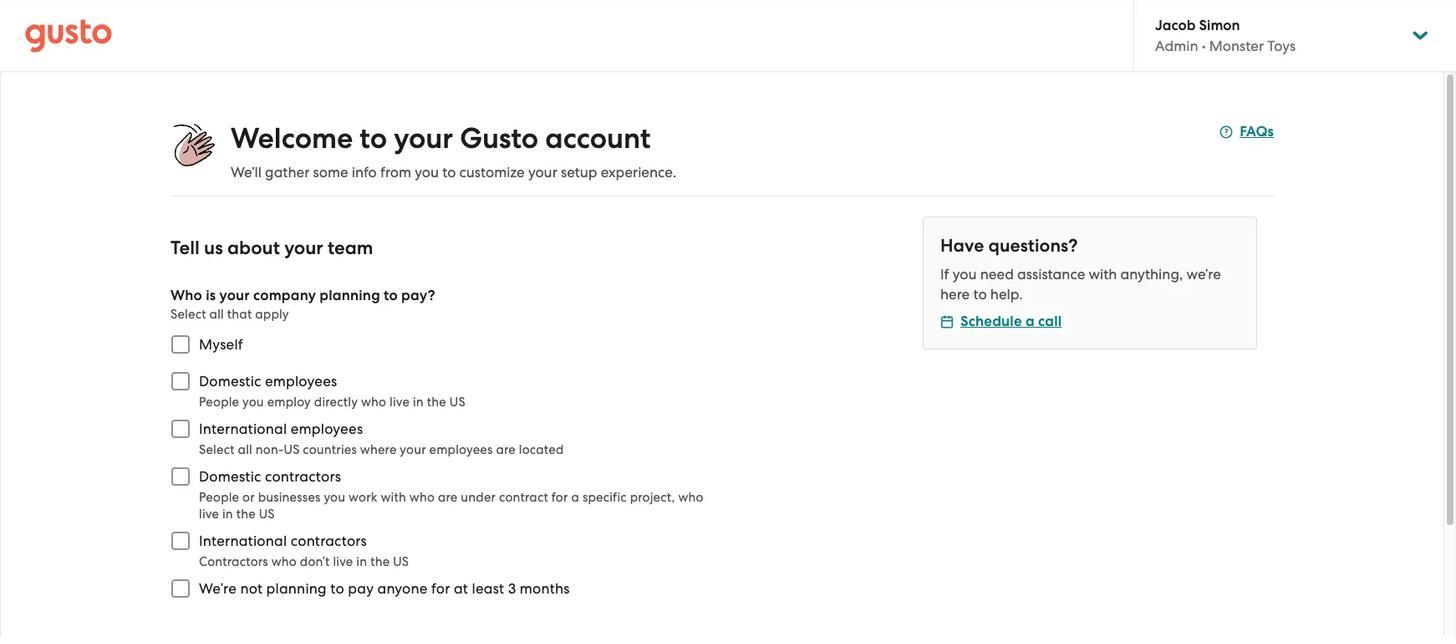 Task type: locate. For each thing, give the bounding box(es) containing it.
International employees checkbox
[[162, 411, 199, 447]]

you inside people or businesses you work with who are under contract for a specific project, who live in the us
[[324, 490, 346, 505]]

project,
[[630, 490, 675, 505]]

0 horizontal spatial the
[[236, 507, 256, 522]]

0 horizontal spatial in
[[222, 507, 233, 522]]

0 vertical spatial select
[[171, 307, 206, 322]]

apply
[[255, 307, 289, 322]]

are left under
[[438, 490, 458, 505]]

team
[[328, 237, 373, 259]]

you
[[415, 164, 439, 181], [953, 266, 977, 283], [243, 395, 264, 410], [324, 490, 346, 505]]

we're
[[199, 580, 237, 597]]

0 vertical spatial employees
[[265, 373, 337, 390]]

all
[[210, 307, 224, 322], [238, 442, 252, 457]]

we're
[[1187, 266, 1221, 283]]

a inside button
[[1026, 313, 1035, 330]]

all left non- at the left of page
[[238, 442, 252, 457]]

2 horizontal spatial live
[[390, 395, 410, 410]]

toys
[[1268, 38, 1296, 54]]

live up 'select all non-us countries where your employees are located'
[[390, 395, 410, 410]]

under
[[461, 490, 496, 505]]

0 horizontal spatial a
[[571, 490, 579, 505]]

0 horizontal spatial live
[[199, 507, 219, 522]]

are left located
[[496, 442, 516, 457]]

directly
[[314, 395, 358, 410]]

a left the 'specific'
[[571, 490, 579, 505]]

0 vertical spatial international
[[199, 421, 287, 437]]

a
[[1026, 313, 1035, 330], [571, 490, 579, 505]]

planning down contractors who don't live in the us
[[266, 580, 327, 597]]

for
[[552, 490, 568, 505], [431, 580, 450, 597]]

who
[[171, 287, 202, 304]]

0 vertical spatial a
[[1026, 313, 1035, 330]]

for right contract
[[552, 490, 568, 505]]

2 people from the top
[[199, 490, 239, 505]]

with inside the if you need assistance with anything, we're here to help.
[[1089, 266, 1117, 283]]

monster
[[1210, 38, 1264, 54]]

info
[[352, 164, 377, 181]]

2 horizontal spatial in
[[413, 395, 424, 410]]

1 vertical spatial contractors
[[291, 533, 367, 549]]

employees up countries
[[291, 421, 363, 437]]

if you need assistance with anything, we're here to help.
[[941, 266, 1221, 303]]

people
[[199, 395, 239, 410], [199, 490, 239, 505]]

live
[[390, 395, 410, 410], [199, 507, 219, 522], [333, 554, 353, 569]]

us
[[450, 395, 465, 410], [284, 442, 300, 457], [259, 507, 275, 522], [393, 554, 409, 569]]

in
[[413, 395, 424, 410], [222, 507, 233, 522], [356, 554, 367, 569]]

people up international employees option
[[199, 395, 239, 410]]

to
[[360, 121, 387, 156], [442, 164, 456, 181], [974, 286, 987, 303], [384, 287, 398, 304], [330, 580, 344, 597]]

people you employ directly who live in the us
[[199, 395, 465, 410]]

with
[[1089, 266, 1117, 283], [381, 490, 406, 505]]

tell us about your team
[[171, 237, 373, 259]]

1 horizontal spatial are
[[496, 442, 516, 457]]

don't
[[300, 554, 330, 569]]

home image
[[25, 19, 112, 52]]

schedule
[[961, 313, 1022, 330]]

0 vertical spatial the
[[427, 395, 446, 410]]

employees for international employees
[[291, 421, 363, 437]]

company
[[253, 287, 316, 304]]

1 horizontal spatial with
[[1089, 266, 1117, 283]]

you inside welcome to your gusto account we'll gather some info from you to customize your setup experience.
[[415, 164, 439, 181]]

in up 'select all non-us countries where your employees are located'
[[413, 395, 424, 410]]

1 vertical spatial live
[[199, 507, 219, 522]]

1 international from the top
[[199, 421, 287, 437]]

1 horizontal spatial all
[[238, 442, 252, 457]]

a inside people or businesses you work with who are under contract for a specific project, who live in the us
[[571, 490, 579, 505]]

live inside people or businesses you work with who are under contract for a specific project, who live in the us
[[199, 507, 219, 522]]

anyone
[[377, 580, 428, 597]]

1 vertical spatial in
[[222, 507, 233, 522]]

your right where
[[400, 442, 426, 457]]

the down or
[[236, 507, 256, 522]]

all inside who is your company planning to pay? select all that apply
[[210, 307, 224, 322]]

We're not planning to pay anyone for at least 3 months checkbox
[[162, 570, 199, 607]]

with left anything,
[[1089, 266, 1117, 283]]

international up non- at the left of page
[[199, 421, 287, 437]]

the
[[427, 395, 446, 410], [236, 507, 256, 522], [370, 554, 390, 569]]

your up that at the left of page
[[220, 287, 250, 304]]

with right work
[[381, 490, 406, 505]]

1 vertical spatial employees
[[291, 421, 363, 437]]

non-
[[256, 442, 284, 457]]

0 vertical spatial with
[[1089, 266, 1117, 283]]

contractors for international contractors
[[291, 533, 367, 549]]

international
[[199, 421, 287, 437], [199, 533, 287, 549]]

have questions?
[[941, 235, 1078, 257]]

1 vertical spatial domestic
[[199, 468, 261, 485]]

0 vertical spatial all
[[210, 307, 224, 322]]

1 people from the top
[[199, 395, 239, 410]]

contractors up the don't
[[291, 533, 367, 549]]

employees up the employ
[[265, 373, 337, 390]]

1 vertical spatial international
[[199, 533, 287, 549]]

setup
[[561, 164, 597, 181]]

live up international contractors checkbox at the bottom left
[[199, 507, 219, 522]]

0 horizontal spatial for
[[431, 580, 450, 597]]

myself
[[199, 336, 243, 353]]

0 vertical spatial for
[[552, 490, 568, 505]]

contractors who don't live in the us
[[199, 554, 409, 569]]

planning
[[320, 287, 380, 304], [266, 580, 327, 597]]

about
[[227, 237, 280, 259]]

to right here
[[974, 286, 987, 303]]

you right if
[[953, 266, 977, 283]]

1 horizontal spatial in
[[356, 554, 367, 569]]

domestic down myself
[[199, 373, 261, 390]]

1 vertical spatial people
[[199, 490, 239, 505]]

who
[[361, 395, 386, 410], [410, 490, 435, 505], [678, 490, 704, 505], [271, 554, 297, 569]]

your left "setup"
[[528, 164, 558, 181]]

to left the customize
[[442, 164, 456, 181]]

0 vertical spatial people
[[199, 395, 239, 410]]

select up domestic contractors option
[[199, 442, 235, 457]]

the up the we're not planning to pay anyone for at least 3 months
[[370, 554, 390, 569]]

planning down team
[[320, 287, 380, 304]]

1 vertical spatial for
[[431, 580, 450, 597]]

2 international from the top
[[199, 533, 287, 549]]

a left call
[[1026, 313, 1035, 330]]

you left work
[[324, 490, 346, 505]]

countries
[[303, 442, 357, 457]]

faqs
[[1240, 123, 1274, 140]]

located
[[519, 442, 564, 457]]

0 vertical spatial contractors
[[265, 468, 341, 485]]

1 horizontal spatial live
[[333, 554, 353, 569]]

are
[[496, 442, 516, 457], [438, 490, 458, 505]]

2 vertical spatial the
[[370, 554, 390, 569]]

select
[[171, 307, 206, 322], [199, 442, 235, 457]]

domestic for domestic employees
[[199, 373, 261, 390]]

domestic
[[199, 373, 261, 390], [199, 468, 261, 485]]

1 horizontal spatial a
[[1026, 313, 1035, 330]]

work
[[349, 490, 378, 505]]

your
[[394, 121, 453, 156], [528, 164, 558, 181], [284, 237, 323, 259], [220, 287, 250, 304], [400, 442, 426, 457]]

1 domestic from the top
[[199, 373, 261, 390]]

1 vertical spatial with
[[381, 490, 406, 505]]

Myself checkbox
[[162, 326, 199, 363]]

simon
[[1199, 17, 1240, 34]]

businesses
[[258, 490, 321, 505]]

0 vertical spatial domestic
[[199, 373, 261, 390]]

the up 'select all non-us countries where your employees are located'
[[427, 395, 446, 410]]

assistance
[[1018, 266, 1086, 283]]

0 horizontal spatial all
[[210, 307, 224, 322]]

domestic up or
[[199, 468, 261, 485]]

us
[[204, 237, 223, 259]]

0 horizontal spatial with
[[381, 490, 406, 505]]

you right from
[[415, 164, 439, 181]]

live right the don't
[[333, 554, 353, 569]]

0 vertical spatial planning
[[320, 287, 380, 304]]

2 vertical spatial live
[[333, 554, 353, 569]]

pay?
[[401, 287, 435, 304]]

help.
[[991, 286, 1023, 303]]

1 horizontal spatial for
[[552, 490, 568, 505]]

we're not planning to pay anyone for at least 3 months
[[199, 580, 570, 597]]

employees
[[265, 373, 337, 390], [291, 421, 363, 437], [429, 442, 493, 457]]

people left or
[[199, 490, 239, 505]]

contractors up businesses
[[265, 468, 341, 485]]

2 domestic from the top
[[199, 468, 261, 485]]

people inside people or businesses you work with who are under contract for a specific project, who live in the us
[[199, 490, 239, 505]]

your left team
[[284, 237, 323, 259]]

employees up under
[[429, 442, 493, 457]]

international contractors
[[199, 533, 367, 549]]

1 horizontal spatial the
[[370, 554, 390, 569]]

anything,
[[1121, 266, 1183, 283]]

your inside who is your company planning to pay? select all that apply
[[220, 287, 250, 304]]

1 vertical spatial the
[[236, 507, 256, 522]]

0 vertical spatial in
[[413, 395, 424, 410]]

2 vertical spatial in
[[356, 554, 367, 569]]

1 vertical spatial are
[[438, 490, 458, 505]]

months
[[520, 580, 570, 597]]

0 horizontal spatial are
[[438, 490, 458, 505]]

0 vertical spatial are
[[496, 442, 516, 457]]

admin
[[1155, 38, 1199, 54]]

experience.
[[601, 164, 677, 181]]

select down who
[[171, 307, 206, 322]]

for left the at
[[431, 580, 450, 597]]

all down is at the top of the page
[[210, 307, 224, 322]]

Domestic employees checkbox
[[162, 363, 199, 400]]

to left pay?
[[384, 287, 398, 304]]

in up contractors at the left of page
[[222, 507, 233, 522]]

contract
[[499, 490, 548, 505]]

welcome to your gusto account we'll gather some info from you to customize your setup experience.
[[231, 121, 677, 181]]

call
[[1039, 313, 1062, 330]]

contractors
[[265, 468, 341, 485], [291, 533, 367, 549]]

in up pay
[[356, 554, 367, 569]]

international up contractors at the left of page
[[199, 533, 287, 549]]

from
[[380, 164, 411, 181]]

1 vertical spatial a
[[571, 490, 579, 505]]



Task type: describe. For each thing, give the bounding box(es) containing it.
contractors for domestic contractors
[[265, 468, 341, 485]]

employ
[[267, 395, 311, 410]]

who down international contractors
[[271, 554, 297, 569]]

faqs button
[[1220, 122, 1274, 142]]

if
[[941, 266, 949, 283]]

contractors
[[199, 554, 268, 569]]

who right the "project,"
[[678, 490, 704, 505]]

some
[[313, 164, 348, 181]]

with inside people or businesses you work with who are under contract for a specific project, who live in the us
[[381, 490, 406, 505]]

select all non-us countries where your employees are located
[[199, 442, 564, 457]]

at
[[454, 580, 468, 597]]

tell
[[171, 237, 200, 259]]

account
[[545, 121, 651, 156]]

who is your company planning to pay? select all that apply
[[171, 287, 435, 322]]

who left under
[[410, 490, 435, 505]]

you down "domestic employees"
[[243, 395, 264, 410]]

Domestic contractors checkbox
[[162, 458, 199, 495]]

the inside people or businesses you work with who are under contract for a specific project, who live in the us
[[236, 507, 256, 522]]

where
[[360, 442, 397, 457]]

2 vertical spatial employees
[[429, 442, 493, 457]]

schedule a call
[[961, 313, 1062, 330]]

1 vertical spatial all
[[238, 442, 252, 457]]

domestic for domestic contractors
[[199, 468, 261, 485]]

domestic employees
[[199, 373, 337, 390]]

•
[[1202, 38, 1206, 54]]

0 vertical spatial live
[[390, 395, 410, 410]]

questions?
[[989, 235, 1078, 257]]

welcome
[[231, 121, 353, 156]]

2 horizontal spatial the
[[427, 395, 446, 410]]

have
[[941, 235, 984, 257]]

people for domestic contractors
[[199, 490, 239, 505]]

to up the info
[[360, 121, 387, 156]]

we'll
[[231, 164, 262, 181]]

international for international employees
[[199, 421, 287, 437]]

us inside people or businesses you work with who are under contract for a specific project, who live in the us
[[259, 507, 275, 522]]

to left pay
[[330, 580, 344, 597]]

1 vertical spatial select
[[199, 442, 235, 457]]

your up from
[[394, 121, 453, 156]]

to inside who is your company planning to pay? select all that apply
[[384, 287, 398, 304]]

planning inside who is your company planning to pay? select all that apply
[[320, 287, 380, 304]]

domestic contractors
[[199, 468, 341, 485]]

International contractors checkbox
[[162, 523, 199, 559]]

need
[[980, 266, 1014, 283]]

select inside who is your company planning to pay? select all that apply
[[171, 307, 206, 322]]

international employees
[[199, 421, 363, 437]]

or
[[243, 490, 255, 505]]

3
[[508, 580, 516, 597]]

customize
[[459, 164, 525, 181]]

employees for domestic employees
[[265, 373, 337, 390]]

who right directly
[[361, 395, 386, 410]]

specific
[[583, 490, 627, 505]]

is
[[206, 287, 216, 304]]

international for international contractors
[[199, 533, 287, 549]]

least
[[472, 580, 504, 597]]

pay
[[348, 580, 374, 597]]

jacob simon admin • monster toys
[[1155, 17, 1296, 54]]

1 vertical spatial planning
[[266, 580, 327, 597]]

that
[[227, 307, 252, 322]]

in inside people or businesses you work with who are under contract for a specific project, who live in the us
[[222, 507, 233, 522]]

schedule a call button
[[941, 312, 1062, 332]]

here
[[941, 286, 970, 303]]

not
[[240, 580, 263, 597]]

for inside people or businesses you work with who are under contract for a specific project, who live in the us
[[552, 490, 568, 505]]

are inside people or businesses you work with who are under contract for a specific project, who live in the us
[[438, 490, 458, 505]]

gather
[[265, 164, 310, 181]]

people or businesses you work with who are under contract for a specific project, who live in the us
[[199, 490, 704, 522]]

people for domestic employees
[[199, 395, 239, 410]]

to inside the if you need assistance with anything, we're here to help.
[[974, 286, 987, 303]]

you inside the if you need assistance with anything, we're here to help.
[[953, 266, 977, 283]]

gusto
[[460, 121, 539, 156]]

jacob
[[1155, 17, 1196, 34]]



Task type: vqa. For each thing, say whether or not it's contained in the screenshot.
the topmost are
yes



